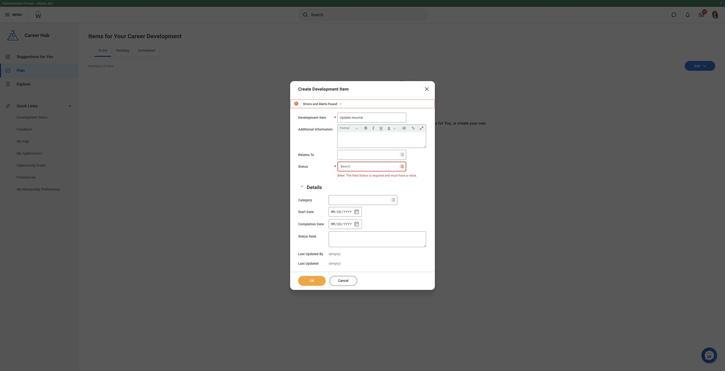 Task type: describe. For each thing, give the bounding box(es) containing it.
completion
[[298, 223, 316, 227]]

ok button
[[298, 277, 326, 287]]

have
[[399, 174, 406, 178]]

status note
[[298, 235, 316, 239]]

Status Note text field
[[329, 232, 426, 248]]

completed
[[138, 49, 155, 53]]

notifications large image
[[685, 12, 690, 17]]

development up the alerts
[[312, 87, 339, 92]]

last for last updated
[[298, 262, 305, 266]]

ok
[[310, 279, 314, 283]]

to inside the "create development item" "dialog"
[[310, 153, 314, 157]]

create development item
[[298, 87, 349, 92]]

date for start date
[[307, 211, 314, 214]]

my applications
[[17, 152, 42, 156]]

to
[[345, 121, 348, 126]]

information
[[315, 128, 333, 132]]

status for status note
[[298, 235, 308, 239]]

development
[[357, 121, 380, 126]]

timeline milestone image
[[5, 82, 11, 87]]

for for you
[[40, 55, 45, 59]]

category
[[298, 199, 312, 203]]

items for your career development
[[88, 33, 182, 40]]

my gigs
[[17, 140, 29, 144]]

my for my mentorship preferences
[[17, 188, 21, 192]]

must
[[391, 174, 398, 178]]

inbox large image
[[699, 12, 704, 17]]

1 vertical spatial suggestions
[[415, 121, 437, 126]]

1 horizontal spatial items
[[88, 33, 103, 40]]

x image
[[424, 86, 430, 92]]

development up completed button
[[147, 33, 182, 40]]

displaying 0 items
[[88, 65, 114, 68]]

pending button
[[112, 44, 133, 57]]

0
[[103, 65, 105, 68]]

dd for completion date
[[337, 222, 341, 227]]

do
[[103, 49, 107, 53]]

this
[[325, 121, 332, 126]]

details group
[[298, 184, 427, 267]]

is
[[369, 174, 372, 178]]

or
[[453, 121, 457, 126]]

(empty) for last updated
[[329, 262, 341, 266]]

date for completion date
[[317, 223, 324, 227]]

found
[[328, 102, 337, 106]]

format group
[[339, 125, 427, 132]]

errors and alerts found
[[303, 102, 337, 106]]

mm for completion date
[[331, 222, 335, 227]]

displaying
[[88, 65, 103, 68]]

error:
[[338, 174, 345, 178]]

Development Item text field
[[338, 113, 406, 123]]

own
[[479, 121, 486, 126]]

field
[[352, 174, 358, 178]]

0 horizontal spatial preferences
[[17, 176, 36, 180]]

note
[[309, 235, 316, 239]]

opportunity graph link
[[16, 163, 67, 168]]

suggestions for you
[[17, 55, 53, 59]]

0 vertical spatial and
[[313, 102, 318, 106]]

implementation preview -   adeptai_dpt1 banner
[[0, 0, 725, 23]]

completed button
[[134, 44, 159, 57]]

plan
[[17, 68, 25, 73]]

caret down image
[[339, 103, 343, 106]]

add
[[349, 121, 356, 126]]

start
[[298, 211, 306, 214]]

relates to
[[298, 153, 314, 157]]

last updated
[[298, 262, 319, 266]]

0 horizontal spatial item
[[319, 116, 326, 120]]

underline image
[[378, 125, 385, 131]]

my mentorship preferences
[[17, 188, 60, 192]]

feedback
[[17, 128, 32, 132]]

cancel button
[[330, 277, 357, 287]]

space
[[333, 121, 344, 126]]

last for last updated by
[[298, 253, 305, 257]]

format
[[340, 127, 350, 130]]

applications
[[22, 152, 42, 156]]

Relates To field
[[338, 151, 398, 160]]

preferences link
[[16, 175, 67, 180]]

additional
[[298, 128, 314, 132]]

2 horizontal spatial for
[[438, 121, 444, 126]]

implementation preview -   adeptai_dpt1
[[2, 2, 53, 5]]

list containing development items
[[0, 115, 79, 193]]

pending
[[116, 49, 129, 53]]

value.
[[409, 174, 417, 178]]

explore
[[17, 82, 30, 87]]

to do button
[[94, 44, 111, 57]]

to do
[[98, 49, 107, 53]]

status for status
[[298, 165, 308, 169]]

errors
[[303, 102, 312, 106]]

required
[[372, 174, 384, 178]]

suggestions for you link
[[0, 50, 79, 64]]

Status field
[[338, 163, 399, 171]]

prompts image for relates to
[[399, 152, 405, 158]]

explore link
[[0, 78, 79, 91]]

mm / dd / yyyy for completion date
[[331, 222, 352, 227]]

development up additional
[[298, 116, 318, 120]]

italic image
[[370, 125, 377, 131]]

you
[[46, 55, 53, 59]]

items
[[106, 65, 114, 68]]

bulleted list image
[[401, 125, 407, 131]]

bold image
[[363, 125, 369, 131]]

0 vertical spatial suggestions
[[17, 55, 39, 59]]

start date
[[298, 211, 314, 214]]

gigs
[[22, 140, 29, 144]]

you,
[[445, 121, 452, 126]]

development up feedback
[[17, 116, 37, 120]]

opportunity
[[17, 164, 35, 168]]

my for my gigs
[[17, 140, 21, 144]]

my mentorship preferences link
[[16, 187, 67, 192]]



Task type: vqa. For each thing, say whether or not it's contained in the screenshot.
Preferences inside the 'link'
yes



Task type: locate. For each thing, give the bounding box(es) containing it.
dd for start date
[[337, 210, 341, 215]]

/
[[335, 210, 337, 215], [341, 210, 344, 215], [335, 222, 337, 227], [341, 222, 344, 227]]

date right completion
[[317, 223, 324, 227]]

cancel
[[338, 279, 349, 283]]

completion date
[[298, 223, 324, 227]]

2 updated from the top
[[306, 262, 319, 266]]

0 vertical spatial for
[[105, 33, 112, 40]]

for left 'you,'
[[438, 121, 444, 126]]

feedback link
[[16, 127, 67, 132]]

the
[[346, 174, 352, 178]]

career hub
[[25, 32, 49, 38]]

calendar image for completion date
[[354, 222, 360, 228]]

alerts
[[319, 102, 327, 106]]

for left your
[[105, 33, 112, 40]]

1 horizontal spatial and
[[385, 174, 390, 178]]

yyyy for start date
[[344, 210, 352, 215]]

maximize image
[[418, 125, 425, 131]]

for left you
[[40, 55, 45, 59]]

use this space to add development opportunities from suggestions for you, or create your own
[[318, 121, 486, 126]]

create
[[298, 87, 311, 92]]

my gigs link
[[16, 139, 67, 144]]

calendar image inside completion date group
[[354, 222, 360, 228]]

prompts image for category
[[390, 198, 396, 203]]

adeptai_dpt1
[[36, 2, 53, 5]]

1 horizontal spatial date
[[317, 223, 324, 227]]

relates
[[298, 153, 310, 157]]

opportunity graph
[[17, 164, 46, 168]]

0 vertical spatial (empty)
[[329, 253, 341, 257]]

2 (empty) from the top
[[329, 262, 341, 266]]

0 vertical spatial preferences
[[17, 176, 36, 180]]

preview
[[23, 2, 34, 5]]

last up "last updated"
[[298, 253, 305, 257]]

career
[[25, 32, 39, 38], [128, 33, 145, 40]]

yyyy up completion date group
[[344, 210, 352, 215]]

2 vertical spatial my
[[17, 188, 21, 192]]

dashboard image
[[5, 54, 11, 60]]

0 vertical spatial my
[[17, 140, 21, 144]]

for for your
[[105, 33, 112, 40]]

dd inside completion date group
[[337, 222, 341, 227]]

details
[[307, 185, 322, 191]]

2 my from the top
[[17, 152, 21, 156]]

1 yyyy from the top
[[344, 210, 352, 215]]

mentorship
[[22, 188, 40, 192]]

(empty) for last updated by
[[329, 253, 341, 257]]

(empty) right 'by'
[[329, 253, 341, 257]]

a
[[406, 174, 408, 178]]

mm / dd / yyyy for start date
[[331, 210, 352, 215]]

updated
[[306, 253, 319, 257], [306, 262, 319, 266]]

item up caret down "image"
[[340, 87, 349, 92]]

mm for start date
[[331, 210, 335, 215]]

link image
[[410, 125, 417, 131]]

profile logan mcneil element
[[709, 9, 722, 20]]

2 mm from the top
[[331, 222, 335, 227]]

format button
[[339, 126, 361, 131]]

preferences down opportunity
[[17, 176, 36, 180]]

updated for last updated by
[[306, 253, 319, 257]]

my for my applications
[[17, 152, 21, 156]]

my left gigs
[[17, 140, 21, 144]]

yyyy for completion date
[[344, 222, 352, 227]]

chevron down image
[[299, 185, 305, 189]]

close environment banner image
[[720, 2, 723, 5]]

your
[[470, 121, 478, 126]]

tab list
[[88, 44, 715, 57]]

mm / dd / yyyy inside completion date group
[[331, 222, 352, 227]]

1 last from the top
[[298, 253, 305, 257]]

0 vertical spatial list
[[0, 50, 79, 91]]

(empty)
[[329, 253, 341, 257], [329, 262, 341, 266]]

suggestions
[[17, 55, 39, 59], [415, 121, 437, 126]]

status left the 'is'
[[359, 174, 368, 178]]

0 vertical spatial dd
[[337, 210, 341, 215]]

1 list from the top
[[0, 50, 79, 91]]

1 vertical spatial updated
[[306, 262, 319, 266]]

to right relates
[[310, 153, 314, 157]]

1 vertical spatial date
[[317, 223, 324, 227]]

1 calendar image from the top
[[354, 210, 360, 215]]

by
[[319, 253, 323, 257]]

0 vertical spatial last
[[298, 253, 305, 257]]

1 vertical spatial items
[[38, 116, 47, 120]]

-
[[35, 2, 36, 5]]

and left the alerts
[[313, 102, 318, 106]]

updated for last updated
[[306, 262, 319, 266]]

suggestions up the plan at the top left
[[17, 55, 39, 59]]

error: the field status is required and must have a value.
[[338, 174, 417, 178]]

Category field
[[329, 196, 389, 205]]

3 my from the top
[[17, 188, 21, 192]]

0 horizontal spatial career
[[25, 32, 39, 38]]

create development item dialog
[[290, 81, 435, 291]]

last down last updated by
[[298, 262, 305, 266]]

to
[[98, 49, 102, 53], [310, 153, 314, 157]]

1 dd from the top
[[337, 210, 341, 215]]

list
[[0, 50, 79, 91], [0, 115, 79, 193]]

calendar image inside start date group
[[354, 210, 360, 215]]

start date group
[[329, 208, 362, 217]]

list containing suggestions for you
[[0, 50, 79, 91]]

for
[[105, 33, 112, 40], [40, 55, 45, 59], [438, 121, 444, 126]]

0 vertical spatial mm
[[331, 210, 335, 215]]

1 vertical spatial item
[[319, 116, 326, 120]]

1 vertical spatial calendar image
[[354, 222, 360, 228]]

yyyy down start date group
[[344, 222, 352, 227]]

opportunities
[[381, 121, 405, 126]]

implementation
[[2, 2, 23, 5]]

mm inside start date group
[[331, 210, 335, 215]]

dd up completion date group
[[337, 210, 341, 215]]

my applications link
[[16, 151, 67, 156]]

0 horizontal spatial items
[[38, 116, 47, 120]]

1 vertical spatial for
[[40, 55, 45, 59]]

your
[[114, 33, 126, 40]]

1 mm from the top
[[331, 210, 335, 215]]

1 horizontal spatial preferences
[[41, 188, 60, 192]]

create
[[458, 121, 469, 126]]

2 yyyy from the top
[[344, 222, 352, 227]]

preferences down preferences link
[[41, 188, 60, 192]]

status down relates
[[298, 165, 308, 169]]

2 last from the top
[[298, 262, 305, 266]]

dd inside start date group
[[337, 210, 341, 215]]

prompts image inside details group
[[390, 198, 396, 203]]

development
[[147, 33, 182, 40], [312, 87, 339, 92], [17, 116, 37, 120], [298, 116, 318, 120]]

mm / dd / yyyy down start date group
[[331, 222, 352, 227]]

0 vertical spatial prompts image
[[399, 152, 405, 158]]

0 vertical spatial item
[[340, 87, 349, 92]]

1 updated from the top
[[306, 253, 319, 257]]

search image
[[302, 12, 308, 18]]

use
[[318, 121, 324, 126]]

0 vertical spatial to
[[98, 49, 102, 53]]

1 vertical spatial last
[[298, 262, 305, 266]]

0 horizontal spatial for
[[40, 55, 45, 59]]

calendar image down start date group
[[354, 222, 360, 228]]

updated left 'by'
[[306, 253, 319, 257]]

development item
[[298, 116, 326, 120]]

mm
[[331, 210, 335, 215], [331, 222, 335, 227]]

from
[[406, 121, 414, 126]]

mm / dd / yyyy
[[331, 210, 352, 215], [331, 222, 352, 227]]

0 horizontal spatial to
[[98, 49, 102, 53]]

2 vertical spatial status
[[298, 235, 308, 239]]

yyyy inside completion date group
[[344, 222, 352, 227]]

development items
[[17, 116, 47, 120]]

1 vertical spatial prompts image
[[399, 164, 405, 170]]

1 horizontal spatial for
[[105, 33, 112, 40]]

last updated by
[[298, 253, 323, 257]]

mm / dd / yyyy up completion date group
[[331, 210, 352, 215]]

0 horizontal spatial and
[[313, 102, 318, 106]]

1 vertical spatial yyyy
[[344, 222, 352, 227]]

1 vertical spatial dd
[[337, 222, 341, 227]]

1 horizontal spatial career
[[128, 33, 145, 40]]

date
[[307, 211, 314, 214], [317, 223, 324, 227]]

mm down start date group
[[331, 222, 335, 227]]

graph
[[36, 164, 46, 168]]

0 vertical spatial yyyy
[[344, 210, 352, 215]]

1 vertical spatial list
[[0, 115, 79, 193]]

status left note
[[298, 235, 308, 239]]

status
[[298, 165, 308, 169], [359, 174, 368, 178], [298, 235, 308, 239]]

hub
[[40, 32, 49, 38]]

calendar image for start date
[[354, 210, 360, 215]]

yyyy
[[344, 210, 352, 215], [344, 222, 352, 227]]

plan link
[[0, 64, 79, 78]]

items
[[88, 33, 103, 40], [38, 116, 47, 120]]

item up "use"
[[319, 116, 326, 120]]

0 vertical spatial date
[[307, 211, 314, 214]]

1 vertical spatial preferences
[[41, 188, 60, 192]]

mm inside completion date group
[[331, 222, 335, 227]]

dd down start date group
[[337, 222, 341, 227]]

(empty) up cancel
[[329, 262, 341, 266]]

calendar image down category field at bottom
[[354, 210, 360, 215]]

yyyy inside start date group
[[344, 210, 352, 215]]

0 vertical spatial items
[[88, 33, 103, 40]]

suggestions right 'from'
[[415, 121, 437, 126]]

onboarding home image
[[5, 68, 11, 74]]

calendar image
[[354, 210, 360, 215], [354, 222, 360, 228]]

1 horizontal spatial suggestions
[[415, 121, 437, 126]]

0 vertical spatial updated
[[306, 253, 319, 257]]

1 vertical spatial my
[[17, 152, 21, 156]]

career left hub
[[25, 32, 39, 38]]

prompts image
[[399, 152, 405, 158], [399, 164, 405, 170], [390, 198, 396, 203]]

0 vertical spatial mm / dd / yyyy
[[331, 210, 352, 215]]

career right your
[[128, 33, 145, 40]]

development items link
[[16, 115, 67, 120]]

additional information
[[298, 128, 333, 132]]

status inside details group
[[298, 235, 308, 239]]

tab list containing to do
[[88, 44, 715, 57]]

details button
[[307, 185, 322, 191]]

my
[[17, 140, 21, 144], [17, 152, 21, 156], [17, 188, 21, 192]]

2 list from the top
[[0, 115, 79, 193]]

0 vertical spatial calendar image
[[354, 210, 360, 215]]

2 vertical spatial for
[[438, 121, 444, 126]]

1 (empty) from the top
[[329, 253, 341, 257]]

1 my from the top
[[17, 140, 21, 144]]

2 mm / dd / yyyy from the top
[[331, 222, 352, 227]]

1 horizontal spatial item
[[340, 87, 349, 92]]

updated down last updated by
[[306, 262, 319, 266]]

1 vertical spatial status
[[359, 174, 368, 178]]

1 vertical spatial and
[[385, 174, 390, 178]]

1 horizontal spatial to
[[310, 153, 314, 157]]

my down my gigs in the top left of the page
[[17, 152, 21, 156]]

item
[[340, 87, 349, 92], [319, 116, 326, 120]]

0 horizontal spatial date
[[307, 211, 314, 214]]

date right start
[[307, 211, 314, 214]]

2 dd from the top
[[337, 222, 341, 227]]

to left do
[[98, 49, 102, 53]]

mm up completion date group
[[331, 210, 335, 215]]

1 vertical spatial mm
[[331, 222, 335, 227]]

1 vertical spatial (empty)
[[329, 262, 341, 266]]

mm / dd / yyyy inside start date group
[[331, 210, 352, 215]]

completion date group
[[329, 220, 362, 230]]

1 mm / dd / yyyy from the top
[[331, 210, 352, 215]]

items up to do button
[[88, 33, 103, 40]]

1 vertical spatial mm / dd / yyyy
[[331, 222, 352, 227]]

2 calendar image from the top
[[354, 222, 360, 228]]

2 vertical spatial prompts image
[[390, 198, 396, 203]]

Additional Information text field
[[338, 132, 426, 148]]

my left mentorship
[[17, 188, 21, 192]]

items up feedback link
[[38, 116, 47, 120]]

and left the 'must'
[[385, 174, 390, 178]]

0 horizontal spatial suggestions
[[17, 55, 39, 59]]

to inside button
[[98, 49, 102, 53]]

exclamation image
[[294, 102, 298, 106]]

0 vertical spatial status
[[298, 165, 308, 169]]

1 vertical spatial to
[[310, 153, 314, 157]]



